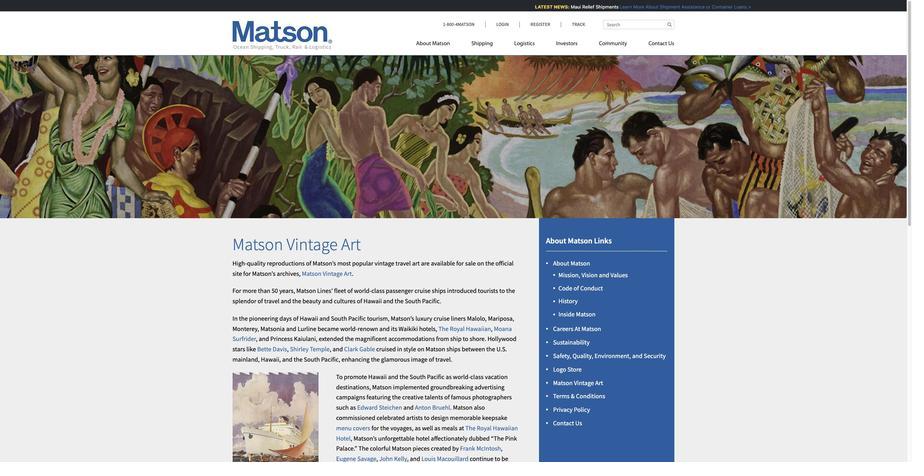 Task type: vqa. For each thing, say whether or not it's contained in the screenshot.
top Technology
no



Task type: locate. For each thing, give the bounding box(es) containing it.
2 horizontal spatial for
[[456, 259, 464, 268]]

the right at
[[465, 424, 476, 433]]

world- up 'cultures'
[[354, 287, 372, 295]]

contact us down search image
[[649, 41, 674, 47]]

track
[[572, 21, 585, 27]]

0 vertical spatial class
[[372, 287, 385, 295]]

ships down 'ship' in the bottom of the page
[[447, 345, 461, 354]]

1 horizontal spatial contact us
[[649, 41, 674, 47]]

bette davis , shirley temple , and clark gable
[[257, 345, 375, 354]]

travel.
[[436, 356, 452, 364]]

of right 'cultures'
[[357, 297, 362, 305]]

relief
[[581, 4, 593, 10]]

hawaiian inside the royal hawaiian hotel
[[493, 424, 518, 433]]

class up advertising
[[471, 373, 484, 381]]

1 horizontal spatial hawaiian
[[493, 424, 518, 433]]

enhancing
[[342, 356, 370, 364]]

pacific
[[348, 315, 366, 323], [427, 373, 445, 381]]

moana surfrider link
[[233, 325, 512, 343]]

0 vertical spatial about matson
[[416, 41, 450, 47]]

0 horizontal spatial contact
[[553, 419, 574, 428]]

of inside about matson links section
[[574, 284, 579, 292]]

0 horizontal spatial for
[[243, 270, 251, 278]]

well
[[422, 424, 433, 433]]

matson's down covers
[[354, 435, 377, 443]]

art
[[341, 234, 361, 255], [344, 270, 352, 278], [595, 379, 603, 387]]

luxury
[[416, 315, 432, 323]]

0 horizontal spatial travel
[[264, 297, 280, 305]]

and down davis
[[282, 356, 293, 364]]

south inside 'cruised in style on matson ships between the u.s. mainland, hawaii, and the south pacific, enhancing the glamorous image of travel.'
[[304, 356, 320, 364]]

0 horizontal spatial about matson link
[[416, 37, 461, 52]]

vintage down most
[[323, 270, 343, 278]]

for
[[456, 259, 464, 268], [243, 270, 251, 278], [372, 424, 379, 433]]

for inside . matson also commissioned celebrated artists to design memorable keepsake menu covers for the voyages, as well as meals at
[[372, 424, 379, 433]]

and up bette
[[259, 335, 269, 343]]

mission, vision and values link
[[559, 271, 628, 279]]

1 vertical spatial ships
[[447, 345, 461, 354]]

1 horizontal spatial matson vintage art link
[[553, 379, 603, 387]]

code of conduct
[[559, 284, 603, 292]]

0 horizontal spatial hawaiian
[[466, 325, 491, 333]]

class inside for more than 50 years, matson lines' fleet of world-class passenger cruise ships introduced tourists to the splendor of travel and the beauty and cultures of hawaii and the south pacific.
[[372, 287, 385, 295]]

matson vintage art .
[[302, 270, 354, 278]]

u.s.
[[497, 345, 507, 354]]

matson vintage art link up lines'
[[302, 270, 352, 278]]

0 vertical spatial about matson link
[[416, 37, 461, 52]]

1 vertical spatial about matson
[[553, 259, 590, 267]]

cruise left liners
[[434, 315, 450, 323]]

famous
[[451, 394, 471, 402]]

1 horizontal spatial on
[[477, 259, 484, 268]]

0 vertical spatial ships
[[432, 287, 446, 295]]

clark
[[344, 345, 358, 354]]

1 horizontal spatial about matson link
[[553, 259, 590, 267]]

cruise
[[415, 287, 431, 295], [434, 315, 450, 323]]

about matson inside section
[[553, 259, 590, 267]]

0 vertical spatial travel
[[396, 259, 411, 268]]

contact down privacy
[[553, 419, 574, 428]]

matson vintage art up terms & conditions link
[[553, 379, 603, 387]]

as up groundbreaking at bottom
[[446, 373, 452, 381]]

on inside high-quality reproductions of matson's most popular vintage travel art are available for sale on the official site for matson's archives,
[[477, 259, 484, 268]]

1 horizontal spatial travel
[[396, 259, 411, 268]]

art up most
[[341, 234, 361, 255]]

magnificent
[[355, 335, 387, 343]]

fleet
[[334, 287, 346, 295]]

values
[[611, 271, 628, 279]]

and left "its"
[[379, 325, 390, 333]]

matson vintage art link
[[302, 270, 352, 278], [553, 379, 603, 387]]

south
[[405, 297, 421, 305], [331, 315, 347, 323], [304, 356, 320, 364], [410, 373, 426, 381]]

hawaii up tourism,
[[364, 297, 382, 305]]

vintage
[[375, 259, 394, 268]]

1 vertical spatial on
[[417, 345, 424, 354]]

class inside to promote hawaii and the south pacific as world-class vacation destinations, matson implemented groundbreaking advertising campaigns featuring the creative talents of famous photographers such as
[[471, 373, 484, 381]]

south up implemented
[[410, 373, 426, 381]]

the royal hawaiian hotel
[[336, 424, 518, 443]]

, matson's unforgettable hotel affectionately dubbed "the pink palace." the colorful matson pieces created by
[[336, 435, 517, 453]]

hawaii
[[364, 297, 382, 305], [300, 315, 318, 323], [368, 373, 387, 381]]

the royal hawaiian hotel link
[[336, 424, 518, 443]]

0 vertical spatial to
[[499, 287, 505, 295]]

advertising
[[475, 383, 505, 392]]

surfrider
[[233, 335, 256, 343]]

logo store link
[[553, 366, 582, 374]]

. inside . matson also commissioned celebrated artists to design memorable keepsake menu covers for the voyages, as well as meals at
[[450, 404, 452, 412]]

monterey,
[[233, 325, 259, 333]]

mainland,
[[233, 356, 260, 364]]

for left the sale at the right
[[456, 259, 464, 268]]

and
[[599, 271, 609, 279], [281, 297, 291, 305], [322, 297, 333, 305], [383, 297, 394, 305], [319, 315, 330, 323], [286, 325, 296, 333], [379, 325, 390, 333], [259, 335, 269, 343], [333, 345, 343, 354], [632, 352, 643, 360], [282, 356, 293, 364], [388, 373, 398, 381], [403, 404, 414, 412]]

of right image
[[429, 356, 434, 364]]

travel inside for more than 50 years, matson lines' fleet of world-class passenger cruise ships introduced tourists to the splendor of travel and the beauty and cultures of hawaii and the south pacific.
[[264, 297, 280, 305]]

class
[[372, 287, 385, 295], [471, 373, 484, 381]]

hotels,
[[419, 325, 437, 333]]

1 vertical spatial hawaiian
[[493, 424, 518, 433]]

0 vertical spatial for
[[456, 259, 464, 268]]

history
[[559, 297, 578, 306]]

1 horizontal spatial the
[[439, 325, 449, 333]]

, inside , matson's unforgettable hotel affectionately dubbed "the pink palace." the colorful matson pieces created by
[[351, 435, 352, 443]]

shirley
[[290, 345, 309, 354]]

vision
[[582, 271, 598, 279]]

travel down 50 at the left
[[264, 297, 280, 305]]

0 horizontal spatial to
[[424, 414, 430, 422]]

world- up groundbreaking at bottom
[[453, 373, 471, 381]]

about matson link up 'mission,' at bottom
[[553, 259, 590, 267]]

0 vertical spatial royal
[[450, 325, 465, 333]]

0 vertical spatial vintage
[[287, 234, 338, 255]]

the up from
[[439, 325, 449, 333]]

safety,
[[553, 352, 571, 360]]

0 horizontal spatial class
[[372, 287, 385, 295]]

conditions
[[576, 393, 605, 401]]

royal down liners
[[450, 325, 465, 333]]

0 vertical spatial hawaiian
[[466, 325, 491, 333]]

None search field
[[603, 20, 674, 29]]

0 vertical spatial contact us link
[[638, 37, 674, 52]]

and down lines'
[[322, 297, 333, 305]]

contact us down 'privacy policy'
[[553, 419, 582, 428]]

matson vintage art up reproductions
[[233, 234, 361, 255]]

and inside 'cruised in style on matson ships between the u.s. mainland, hawaii, and the south pacific, enhancing the glamorous image of travel.'
[[282, 356, 293, 364]]

1 vertical spatial class
[[471, 373, 484, 381]]

the right in at the left bottom of page
[[239, 315, 248, 323]]

0 vertical spatial matson vintage art link
[[302, 270, 352, 278]]

0 vertical spatial on
[[477, 259, 484, 268]]

about inside top menu navigation
[[416, 41, 431, 47]]

about matson link
[[416, 37, 461, 52], [553, 259, 590, 267]]

matson up terms at bottom right
[[553, 379, 573, 387]]

1 vertical spatial to
[[463, 335, 468, 343]]

south down shirley temple link
[[304, 356, 320, 364]]

matson's up waikiki in the left bottom of the page
[[391, 315, 414, 323]]

1 horizontal spatial matson vintage art
[[553, 379, 603, 387]]

1-
[[443, 21, 447, 27]]

and up became
[[319, 315, 330, 323]]

security
[[644, 352, 666, 360]]

hawaii up lurline
[[300, 315, 318, 323]]

cruised
[[376, 345, 396, 354]]

matson up the beauty
[[296, 287, 316, 295]]

1 horizontal spatial contact
[[649, 41, 667, 47]]

cruise inside 'in the pioneering days of hawaii and south pacific tourism, matson's luxury cruise liners malolo, mariposa, monterey, matsonia and lurline became world-renown and its waikiki hotels,'
[[434, 315, 450, 323]]

0 vertical spatial cruise
[[415, 287, 431, 295]]

the up clark
[[345, 335, 354, 343]]

the inside the royal hawaiian hotel
[[465, 424, 476, 433]]

travel left the art
[[396, 259, 411, 268]]

, left moana
[[491, 325, 493, 333]]

keepsake
[[482, 414, 507, 422]]

1 vertical spatial royal
[[477, 424, 492, 433]]

edward
[[357, 404, 378, 412]]

1 horizontal spatial cruise
[[434, 315, 450, 323]]

0 horizontal spatial ships
[[432, 287, 446, 295]]

south inside 'in the pioneering days of hawaii and south pacific tourism, matson's luxury cruise liners malolo, mariposa, monterey, matsonia and lurline became world-renown and its waikiki hotels,'
[[331, 315, 347, 323]]

2 vertical spatial world-
[[453, 373, 471, 381]]

1 vertical spatial cruise
[[434, 315, 450, 323]]

0 horizontal spatial royal
[[450, 325, 465, 333]]

1 vertical spatial world-
[[340, 325, 358, 333]]

1 vertical spatial for
[[243, 270, 251, 278]]

1 horizontal spatial class
[[471, 373, 484, 381]]

0 vertical spatial pacific
[[348, 315, 366, 323]]

the down shirley
[[294, 356, 303, 364]]

contact us link down 'privacy policy'
[[553, 419, 582, 428]]

bruehl
[[432, 404, 450, 412]]

2 vertical spatial art
[[595, 379, 603, 387]]

vintage up terms & conditions link
[[574, 379, 594, 387]]

of right days
[[293, 315, 299, 323]]

ships inside 'cruised in style on matson ships between the u.s. mainland, hawaii, and the south pacific, enhancing the glamorous image of travel.'
[[447, 345, 461, 354]]

royal inside the royal hawaiian hotel
[[477, 424, 492, 433]]

days
[[279, 315, 292, 323]]

1 horizontal spatial ships
[[447, 345, 461, 354]]

1 horizontal spatial about matson
[[553, 259, 590, 267]]

2 vertical spatial to
[[424, 414, 430, 422]]

about matson down 1-
[[416, 41, 450, 47]]

1 horizontal spatial .
[[450, 404, 452, 412]]

Search search field
[[603, 20, 674, 29]]

1 vertical spatial .
[[450, 404, 452, 412]]

0 vertical spatial us
[[669, 41, 674, 47]]

. down famous
[[450, 404, 452, 412]]

.
[[352, 270, 354, 278], [450, 404, 452, 412]]

hawaii inside 'in the pioneering days of hawaii and south pacific tourism, matson's luxury cruise liners malolo, mariposa, monterey, matsonia and lurline became world-renown and its waikiki hotels,'
[[300, 315, 318, 323]]

code of conduct link
[[559, 284, 603, 292]]

1 vertical spatial the
[[465, 424, 476, 433]]

1 horizontal spatial pacific
[[427, 373, 445, 381]]

of up matson vintage art .
[[306, 259, 311, 268]]

stars
[[233, 345, 245, 354]]

, down '"the'
[[501, 445, 503, 453]]

1 horizontal spatial to
[[463, 335, 468, 343]]

0 horizontal spatial about matson
[[416, 41, 450, 47]]

. down popular
[[352, 270, 354, 278]]

us down search image
[[669, 41, 674, 47]]

0 horizontal spatial pacific
[[348, 315, 366, 323]]

0 vertical spatial the
[[439, 325, 449, 333]]

of inside high-quality reproductions of matson's most popular vintage travel art are available for sale on the official site for matson's archives,
[[306, 259, 311, 268]]

ships up pacific. on the left bottom
[[432, 287, 446, 295]]

0 horizontal spatial matson vintage art link
[[302, 270, 352, 278]]

for right covers
[[372, 424, 379, 433]]

matson inside 'cruised in style on matson ships between the u.s. mainland, hawaii, and the south pacific, enhancing the glamorous image of travel.'
[[426, 345, 445, 354]]

matson down from
[[426, 345, 445, 354]]

0 horizontal spatial contact us link
[[553, 419, 582, 428]]

meals
[[442, 424, 458, 433]]

travel inside high-quality reproductions of matson's most popular vintage travel art are available for sale on the official site for matson's archives,
[[396, 259, 411, 268]]

1 vertical spatial matson vintage art link
[[553, 379, 603, 387]]

1 horizontal spatial for
[[372, 424, 379, 433]]

0 horizontal spatial us
[[575, 419, 582, 428]]

2 horizontal spatial the
[[465, 424, 476, 433]]

davis
[[273, 345, 287, 354]]

cruise for ships
[[415, 287, 431, 295]]

became
[[318, 325, 339, 333]]

0 horizontal spatial contact us
[[553, 419, 582, 428]]

matson's up matson vintage art .
[[313, 259, 336, 268]]

1 vertical spatial travel
[[264, 297, 280, 305]]

news:
[[552, 4, 568, 10]]

2 vertical spatial the
[[359, 445, 369, 453]]

0 horizontal spatial on
[[417, 345, 424, 354]]

vintage up reproductions
[[287, 234, 338, 255]]

, up "like"
[[256, 335, 258, 343]]

0 horizontal spatial cruise
[[415, 287, 431, 295]]

0 vertical spatial contact us
[[649, 41, 674, 47]]

such
[[336, 404, 349, 412]]

matson down unforgettable
[[392, 445, 411, 453]]

most
[[337, 259, 351, 268]]

and down "glamorous"
[[388, 373, 398, 381]]

2 vertical spatial hawaii
[[368, 373, 387, 381]]

0 vertical spatial hawaii
[[364, 297, 382, 305]]

cruised in style on matson ships between the u.s. mainland, hawaii, and the south pacific, enhancing the glamorous image of travel.
[[233, 345, 507, 364]]

logistics
[[514, 41, 535, 47]]

on right the sale at the right
[[477, 259, 484, 268]]

contact us link down search image
[[638, 37, 674, 52]]

contact us
[[649, 41, 674, 47], [553, 419, 582, 428]]

world- inside 'in the pioneering days of hawaii and south pacific tourism, matson's luxury cruise liners malolo, mariposa, monterey, matsonia and lurline became world-renown and its waikiki hotels,'
[[340, 325, 358, 333]]

affectionately
[[431, 435, 468, 443]]

register
[[531, 21, 550, 27]]

0 vertical spatial matson vintage art
[[233, 234, 361, 255]]

1 vertical spatial matson vintage art
[[553, 379, 603, 387]]

extended
[[319, 335, 344, 343]]

matson down famous
[[453, 404, 473, 412]]

to right tourists
[[499, 287, 505, 295]]

us inside about matson links section
[[575, 419, 582, 428]]

world- inside for more than 50 years, matson lines' fleet of world-class passenger cruise ships introduced tourists to the splendor of travel and the beauty and cultures of hawaii and the south pacific.
[[354, 287, 372, 295]]

shipping link
[[461, 37, 504, 52]]

implemented
[[393, 383, 429, 392]]

1 vertical spatial us
[[575, 419, 582, 428]]

promote
[[344, 373, 367, 381]]

hawaiian up pink
[[493, 424, 518, 433]]

matson left the links
[[568, 236, 593, 246]]

shipment
[[658, 4, 679, 10]]

or
[[704, 4, 709, 10]]

cruise inside for more than 50 years, matson lines' fleet of world-class passenger cruise ships introduced tourists to the splendor of travel and the beauty and cultures of hawaii and the south pacific.
[[415, 287, 431, 295]]

2 vertical spatial for
[[372, 424, 379, 433]]

royal up dubbed
[[477, 424, 492, 433]]

groundbreaking
[[430, 383, 473, 392]]

2 horizontal spatial to
[[499, 287, 505, 295]]

edward steichen link
[[357, 404, 402, 412]]

by
[[452, 445, 459, 453]]

1 vertical spatial hawaii
[[300, 315, 318, 323]]

of right code
[[574, 284, 579, 292]]

about matson up 'mission,' at bottom
[[553, 259, 590, 267]]

hawaiian up shore.
[[466, 325, 491, 333]]

south down passenger
[[405, 297, 421, 305]]

1 horizontal spatial contact us link
[[638, 37, 674, 52]]

1 horizontal spatial royal
[[477, 424, 492, 433]]

0 vertical spatial .
[[352, 270, 354, 278]]

hawaii up featuring
[[368, 373, 387, 381]]

about matson link down 1-
[[416, 37, 461, 52]]

commissioned
[[336, 414, 375, 422]]

1 horizontal spatial us
[[669, 41, 674, 47]]

about matson inside top menu navigation
[[416, 41, 450, 47]]

the down years,
[[292, 297, 301, 305]]

menu
[[336, 424, 352, 433]]

the for the royal hawaiian hotel
[[465, 424, 476, 433]]

pacific up groundbreaking at bottom
[[427, 373, 445, 381]]

0 vertical spatial contact
[[649, 41, 667, 47]]

pacific inside to promote hawaii and the south pacific as world-class vacation destinations, matson implemented groundbreaking advertising campaigns featuring the creative talents of famous photographers such as
[[427, 373, 445, 381]]

0 horizontal spatial matson vintage art
[[233, 234, 361, 255]]

careers
[[553, 325, 574, 333]]

1 vertical spatial pacific
[[427, 373, 445, 381]]

contact us inside top menu navigation
[[649, 41, 674, 47]]

contact us link
[[638, 37, 674, 52], [553, 419, 582, 428]]

1 vertical spatial contact
[[553, 419, 574, 428]]

1 vertical spatial contact us
[[553, 419, 582, 428]]

2 vertical spatial vintage
[[574, 379, 594, 387]]

the inside , matson's unforgettable hotel affectionately dubbed "the pink palace." the colorful matson pieces created by
[[359, 445, 369, 453]]

learn more about shipment assistance or container loans > link
[[618, 4, 749, 10]]

of down groundbreaking at bottom
[[444, 394, 450, 402]]

the royal hawaiian link
[[439, 325, 491, 333]]

unforgettable
[[378, 435, 415, 443]]

contact down search search field
[[649, 41, 667, 47]]

0 horizontal spatial the
[[359, 445, 369, 453]]

0 vertical spatial world-
[[354, 287, 372, 295]]

cruise up pacific. on the left bottom
[[415, 287, 431, 295]]

popular
[[352, 259, 373, 268]]

the down celebrated
[[380, 424, 389, 433]]

the left the official
[[485, 259, 494, 268]]

south up became
[[331, 315, 347, 323]]

for right the site
[[243, 270, 251, 278]]

us down policy
[[575, 419, 582, 428]]

pacific up renown
[[348, 315, 366, 323]]

to inside , and princess kaiulani, extended the magnificent accommodations from ship to shore. hollywood stars like
[[463, 335, 468, 343]]

matson inside top menu navigation
[[432, 41, 450, 47]]

to right 'ship' in the bottom of the page
[[463, 335, 468, 343]]

the inside , and princess kaiulani, extended the magnificent accommodations from ship to shore. hollywood stars like
[[345, 335, 354, 343]]

steichen
[[379, 404, 402, 412]]

pacific inside 'in the pioneering days of hawaii and south pacific tourism, matson's luxury cruise liners malolo, mariposa, monterey, matsonia and lurline became world-renown and its waikiki hotels,'
[[348, 315, 366, 323]]

more
[[632, 4, 643, 10]]

vintage
[[287, 234, 338, 255], [323, 270, 343, 278], [574, 379, 594, 387]]



Task type: describe. For each thing, give the bounding box(es) containing it.
south inside for more than 50 years, matson lines' fleet of world-class passenger cruise ships introduced tourists to the splendor of travel and the beauty and cultures of hawaii and the south pacific.
[[405, 297, 421, 305]]

mission,
[[559, 271, 580, 279]]

splendor
[[233, 297, 256, 305]]

to inside for more than 50 years, matson lines' fleet of world-class passenger cruise ships introduced tourists to the splendor of travel and the beauty and cultures of hawaii and the south pacific.
[[499, 287, 505, 295]]

the up steichen
[[392, 394, 401, 402]]

anton bruehl link
[[415, 404, 450, 412]]

contact inside top menu navigation
[[649, 41, 667, 47]]

, left shirley
[[287, 345, 289, 354]]

frank
[[460, 445, 475, 453]]

and down passenger
[[383, 297, 394, 305]]

1-800-4matson
[[443, 21, 475, 27]]

inside
[[559, 310, 575, 319]]

for more than 50 years, matson lines' fleet of world-class passenger cruise ships introduced tourists to the splendor of travel and the beauty and cultures of hawaii and the south pacific.
[[233, 287, 515, 305]]

1 vertical spatial about matson link
[[553, 259, 590, 267]]

contact inside about matson links section
[[553, 419, 574, 428]]

frank mcintosh link
[[460, 445, 501, 453]]

terms & conditions link
[[553, 393, 605, 401]]

about matson links section
[[530, 218, 683, 463]]

are
[[421, 259, 430, 268]]

cruise for liners
[[434, 315, 450, 323]]

of right fleet
[[347, 287, 353, 295]]

the left u.s.
[[486, 345, 495, 354]]

high-
[[233, 259, 247, 268]]

menu covers link
[[336, 424, 370, 433]]

quality
[[247, 259, 266, 268]]

covers
[[353, 424, 370, 433]]

and left security
[[632, 352, 643, 360]]

waikiki
[[399, 325, 418, 333]]

image
[[411, 356, 428, 364]]

palace."
[[336, 445, 357, 453]]

sustainability
[[553, 339, 590, 347]]

hawaii,
[[261, 356, 281, 364]]

ships inside for more than 50 years, matson lines' fleet of world-class passenger cruise ships introduced tourists to the splendor of travel and the beauty and cultures of hawaii and the south pacific.
[[432, 287, 446, 295]]

blue matson logo with ocean, shipping, truck, rail and logistics written beneath it. image
[[233, 21, 332, 50]]

the inside . matson also commissioned celebrated artists to design memorable keepsake menu covers for the voyages, as well as meals at
[[380, 424, 389, 433]]

on inside 'cruised in style on matson ships between the u.s. mainland, hawaii, and the south pacific, enhancing the glamorous image of travel.'
[[417, 345, 424, 354]]

of inside 'in the pioneering days of hawaii and south pacific tourism, matson's luxury cruise liners malolo, mariposa, monterey, matsonia and lurline became world-renown and its waikiki hotels,'
[[293, 315, 299, 323]]

the up implemented
[[400, 373, 408, 381]]

terms & conditions
[[553, 393, 605, 401]]

years,
[[279, 287, 295, 295]]

links
[[594, 236, 612, 246]]

between
[[462, 345, 485, 354]]

high-quality reproductions of matson's most popular vintage travel art are available for sale on the official site for matson's archives,
[[233, 259, 514, 278]]

as right well
[[434, 424, 440, 433]]

, and princess kaiulani, extended the magnificent accommodations from ship to shore. hollywood stars like
[[233, 335, 517, 354]]

mariposa,
[[488, 315, 514, 323]]

latest news: maui relief shipments learn more about shipment assistance or container loans >
[[533, 4, 749, 10]]

eugene's savage festival of the sea celebrates the ocean's bounty and is available from matson vintage art. image
[[0, 44, 907, 218]]

1 vertical spatial art
[[344, 270, 352, 278]]

and inside , and princess kaiulani, extended the magnificent accommodations from ship to shore. hollywood stars like
[[259, 335, 269, 343]]

contact us inside about matson links section
[[553, 419, 582, 428]]

code
[[559, 284, 572, 292]]

hawaii inside to promote hawaii and the south pacific as world-class vacation destinations, matson implemented groundbreaking advertising campaigns featuring the creative talents of famous photographers such as
[[368, 373, 387, 381]]

creative
[[402, 394, 424, 402]]

hawaiian for the royal hawaiian ,
[[466, 325, 491, 333]]

liners
[[451, 315, 466, 323]]

pioneering
[[249, 315, 278, 323]]

hawaii inside for more than 50 years, matson lines' fleet of world-class passenger cruise ships introduced tourists to the splendor of travel and the beauty and cultures of hawaii and the south pacific.
[[364, 297, 382, 305]]

1 vertical spatial contact us link
[[553, 419, 582, 428]]

and down days
[[286, 325, 296, 333]]

and down creative
[[403, 404, 414, 412]]

matson right "at"
[[582, 325, 601, 333]]

vacation
[[485, 373, 508, 381]]

of inside to promote hawaii and the south pacific as world-class vacation destinations, matson implemented groundbreaking advertising campaigns featuring the creative talents of famous photographers such as
[[444, 394, 450, 402]]

50
[[272, 287, 278, 295]]

shirley temple link
[[290, 345, 330, 354]]

the right tourists
[[506, 287, 515, 295]]

gable
[[359, 345, 375, 354]]

from
[[436, 335, 449, 343]]

0 vertical spatial art
[[341, 234, 361, 255]]

voyages,
[[390, 424, 414, 433]]

temple
[[310, 345, 330, 354]]

matson's inside 'in the pioneering days of hawaii and south pacific tourism, matson's luxury cruise liners malolo, mariposa, monterey, matsonia and lurline became world-renown and its waikiki hotels,'
[[391, 315, 414, 323]]

of down than
[[258, 297, 263, 305]]

loans
[[732, 4, 745, 10]]

matson up quality
[[233, 234, 283, 255]]

logo
[[553, 366, 566, 374]]

available
[[431, 259, 455, 268]]

frank mcintosh ,
[[460, 445, 503, 453]]

shore.
[[470, 335, 486, 343]]

royal for the royal hawaiian ,
[[450, 325, 465, 333]]

matson inside . matson also commissioned celebrated artists to design memorable keepsake menu covers for the voyages, as well as meals at
[[453, 404, 473, 412]]

lurline
[[298, 325, 316, 333]]

inside matson
[[559, 310, 596, 319]]

matson up vision
[[571, 259, 590, 267]]

learn
[[618, 4, 630, 10]]

world- inside to promote hawaii and the south pacific as world-class vacation destinations, matson implemented groundbreaking advertising campaigns featuring the creative talents of famous photographers such as
[[453, 373, 471, 381]]

search image
[[668, 22, 672, 27]]

matsonia
[[260, 325, 285, 333]]

malolo,
[[467, 315, 487, 323]]

the down gable
[[371, 356, 380, 364]]

1 vertical spatial vintage
[[323, 270, 343, 278]]

top menu navigation
[[416, 37, 674, 52]]

matson up "at"
[[576, 310, 596, 319]]

memorable
[[450, 414, 481, 422]]

0 horizontal spatial .
[[352, 270, 354, 278]]

to
[[336, 373, 343, 381]]

matson up lines'
[[302, 270, 322, 278]]

for for high-quality reproductions of matson's most popular vintage travel art are available for sale on the official site for matson's archives,
[[456, 259, 464, 268]]

privacy policy link
[[553, 406, 590, 414]]

accommodations
[[388, 335, 435, 343]]

at
[[459, 424, 464, 433]]

terms
[[553, 393, 570, 401]]

of inside 'cruised in style on matson ships between the u.s. mainland, hawaii, and the south pacific, enhancing the glamorous image of travel.'
[[429, 356, 434, 364]]

the royal hawaiian ,
[[439, 325, 494, 333]]

matson inside to promote hawaii and the south pacific as world-class vacation destinations, matson implemented groundbreaking advertising campaigns featuring the creative talents of famous photographers such as
[[372, 383, 392, 392]]

royal for the royal hawaiian hotel
[[477, 424, 492, 433]]

maui
[[569, 4, 579, 10]]

passenger
[[386, 287, 413, 295]]

us inside top menu navigation
[[669, 41, 674, 47]]

renown
[[358, 325, 378, 333]]

track link
[[561, 21, 585, 27]]

tourists
[[478, 287, 498, 295]]

south inside to promote hawaii and the south pacific as world-class vacation destinations, matson implemented groundbreaking advertising campaigns featuring the creative talents of famous photographers such as
[[410, 373, 426, 381]]

for for . matson also commissioned celebrated artists to design memorable keepsake menu covers for the voyages, as well as meals at
[[372, 424, 379, 433]]

the inside high-quality reproductions of matson's most popular vintage travel art are available for sale on the official site for matson's archives,
[[485, 259, 494, 268]]

vintage inside about matson links section
[[574, 379, 594, 387]]

for
[[233, 287, 241, 295]]

hawaiian for the royal hawaiian hotel
[[493, 424, 518, 433]]

. matson also commissioned celebrated artists to design memorable keepsake menu covers for the voyages, as well as meals at
[[336, 404, 507, 433]]

style
[[404, 345, 416, 354]]

archives,
[[277, 270, 301, 278]]

, up pacific,
[[330, 345, 331, 354]]

lines'
[[317, 287, 333, 295]]

login link
[[485, 21, 520, 27]]

and down extended
[[333, 345, 343, 354]]

matson vintage art inside about matson links section
[[553, 379, 603, 387]]

the inside 'in the pioneering days of hawaii and south pacific tourism, matson's luxury cruise liners malolo, mariposa, monterey, matsonia and lurline became world-renown and its waikiki hotels,'
[[239, 315, 248, 323]]

4matson
[[456, 21, 475, 27]]

logo store
[[553, 366, 582, 374]]

bette davis link
[[257, 345, 287, 354]]

official
[[496, 259, 514, 268]]

as left well
[[415, 424, 421, 433]]

moana
[[494, 325, 512, 333]]

and right vision
[[599, 271, 609, 279]]

site
[[233, 270, 242, 278]]

to inside . matson also commissioned celebrated artists to design memorable keepsake menu covers for the voyages, as well as meals at
[[424, 414, 430, 422]]

quality,
[[573, 352, 593, 360]]

investors
[[556, 41, 578, 47]]

the down passenger
[[395, 297, 404, 305]]

lurline cruise ship greeted by outriggers is part of the matson vintage art collection. image
[[233, 372, 318, 463]]

shipping
[[472, 41, 493, 47]]

and inside to promote hawaii and the south pacific as world-class vacation destinations, matson implemented groundbreaking advertising campaigns featuring the creative talents of famous photographers such as
[[388, 373, 398, 381]]

careers at matson link
[[553, 325, 601, 333]]

>
[[747, 4, 749, 10]]

store
[[568, 366, 582, 374]]

matson's down quality
[[252, 270, 276, 278]]

art inside about matson links section
[[595, 379, 603, 387]]

as down "campaigns"
[[350, 404, 356, 412]]

matson inside , matson's unforgettable hotel affectionately dubbed "the pink palace." the colorful matson pieces created by
[[392, 445, 411, 453]]

matson's inside , matson's unforgettable hotel affectionately dubbed "the pink palace." the colorful matson pieces created by
[[354, 435, 377, 443]]

container
[[710, 4, 731, 10]]

mcintosh
[[477, 445, 501, 453]]

kaiulani,
[[294, 335, 318, 343]]

the for the royal hawaiian ,
[[439, 325, 449, 333]]

careers at matson
[[553, 325, 601, 333]]

about matson links
[[546, 236, 612, 246]]

, inside , and princess kaiulani, extended the magnificent accommodations from ship to shore. hollywood stars like
[[256, 335, 258, 343]]

matson inside for more than 50 years, matson lines' fleet of world-class passenger cruise ships introduced tourists to the splendor of travel and the beauty and cultures of hawaii and the south pacific.
[[296, 287, 316, 295]]

hollywood
[[488, 335, 517, 343]]

and down years,
[[281, 297, 291, 305]]



